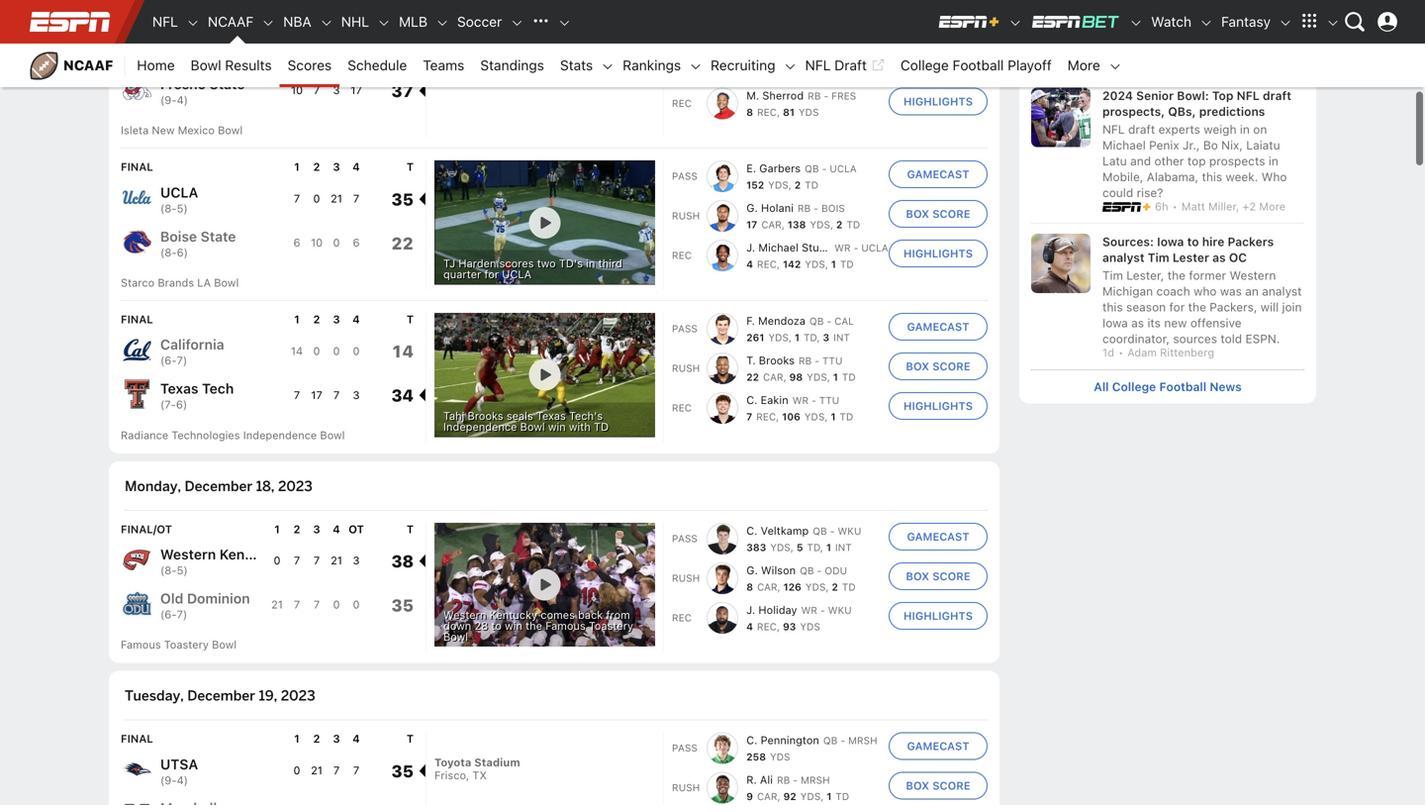 Task type: vqa. For each thing, say whether or not it's contained in the screenshot.
NCAAF
yes



Task type: locate. For each thing, give the bounding box(es) containing it.
1 vertical spatial analyst
[[1263, 284, 1303, 298]]

0 vertical spatial int
[[834, 332, 851, 343]]

ncaaf image
[[262, 16, 275, 30]]

1 horizontal spatial brooks
[[759, 354, 795, 367]]

1 box score from the top
[[906, 55, 971, 68]]

1 6- from the top
[[165, 354, 177, 367]]

car inside g. holani rb - bois 17 car 138 yds 2 td
[[762, 219, 782, 230]]

- right pennington
[[841, 735, 846, 746]]

4 box score link from the top
[[889, 562, 988, 590]]

2 pass from the top
[[672, 323, 698, 334]]

qb
[[805, 163, 820, 174], [810, 315, 824, 327], [813, 525, 828, 536], [800, 565, 815, 576], [824, 735, 838, 746]]

home link
[[129, 44, 183, 87]]

1 vertical spatial int
[[836, 541, 852, 553]]

list containing pat mcafee and his crew discuss how the kansas city chiefs only seem to get better during their current dynasty run.
[[1032, 0, 1305, 359]]

3
[[313, 40, 320, 53], [333, 84, 340, 97], [333, 161, 340, 173], [333, 313, 340, 326], [823, 332, 830, 343], [353, 388, 360, 401], [313, 523, 320, 536], [353, 554, 360, 567], [333, 732, 340, 745]]

western up an
[[1230, 269, 1277, 282]]

win inside western kentucky comes back from down 28 to win the famous toastery bowl
[[505, 619, 523, 632]]

only
[[1259, 8, 1282, 22]]

1 vertical spatial and
[[1131, 154, 1152, 168]]

list item
[[672, 8, 881, 44]]

1 fres from the top
[[832, 50, 857, 62]]

1 final from the top
[[121, 8, 153, 21]]

4 box score from the top
[[906, 570, 971, 583]]

1 sherrod from the top
[[763, 49, 804, 62]]

sherrod inside m. sherrod rb - fres 20 car 90 yds
[[763, 49, 804, 62]]

california ( 6-7 )
[[160, 336, 224, 367]]

2 gamecast link from the top
[[889, 161, 988, 188]]

2 rush from the top
[[672, 210, 700, 222]]

qb left cal
[[810, 315, 824, 327]]

this
[[1203, 170, 1223, 184], [1103, 300, 1124, 314]]

qb inside c. veltkamp qb - wku 383 yds 5 td 1 int
[[813, 525, 828, 536]]

j. inside j. holiday wr - wku 4 rec 93 yds
[[747, 603, 756, 616]]

in right td's
[[586, 257, 596, 270]]

1 horizontal spatial 22
[[747, 371, 759, 383]]

5 score from the top
[[933, 779, 971, 792]]

2 vertical spatial 8-
[[165, 564, 177, 577]]

3 highlights from the top
[[904, 400, 973, 412]]

m. sherrod image down recruiting "link"
[[707, 88, 739, 119]]

yds down bois
[[810, 219, 831, 230]]

gamecast for 35
[[908, 530, 970, 543]]

92
[[784, 791, 797, 802]]

1 horizontal spatial michael
[[1103, 138, 1146, 152]]

pass left c. veltkamp image
[[672, 533, 698, 544]]

state right boise
[[201, 228, 236, 244]]

highlights link for 37
[[889, 88, 988, 115]]

2 horizontal spatial to
[[1188, 235, 1200, 249]]

gamecast link for 35
[[889, 523, 988, 550]]

list containing c. pennington
[[672, 732, 881, 805]]

yds right the 93
[[801, 621, 821, 632]]

td inside r. ali rb - mrsh 9 car 92 yds 1 td
[[836, 791, 850, 802]]

wr - ucla
[[835, 242, 889, 254]]

3 gamecast from the top
[[908, 320, 970, 333]]

138
[[788, 219, 806, 230]]

int down cal
[[834, 332, 851, 343]]

- inside r. ali rb - mrsh 9 car 92 yds 1 td
[[793, 774, 798, 786]]

1 box from the top
[[906, 55, 930, 68]]

watch image
[[1200, 16, 1214, 30]]

- left odu
[[818, 565, 822, 576]]

pat mcafee and his crew discuss how the kansas city chiefs only seem to get better during their current dynasty run. element
[[1103, 0, 1305, 54]]

pass for 35
[[672, 533, 698, 544]]

0 horizontal spatial 17
[[311, 388, 323, 401]]

1 horizontal spatial more espn image
[[1327, 16, 1341, 30]]

- inside "m. sherrod rb - fres 8 rec 81 yds"
[[824, 90, 829, 101]]

fres
[[832, 50, 857, 62], [832, 90, 857, 101]]

2 t from the top
[[407, 161, 414, 173]]

iowa
[[1158, 235, 1185, 249], [1103, 316, 1129, 330]]

list for 22
[[672, 161, 889, 272]]

bowl left 28
[[444, 630, 468, 643]]

top
[[1188, 154, 1207, 168]]

toyota
[[435, 756, 472, 769]]

qb right the veltkamp
[[813, 525, 828, 536]]

old
[[160, 590, 184, 606]]

list for 37
[[672, 8, 881, 119]]

1 8- from the top
[[165, 202, 177, 215]]

gamecast link
[[889, 8, 988, 36], [889, 161, 988, 188], [889, 313, 988, 341], [889, 523, 988, 550], [889, 732, 988, 760]]

comes
[[541, 608, 575, 621]]

8- for 22
[[165, 246, 177, 259]]

kentucky up dominion
[[220, 546, 282, 562]]

2 9- from the top
[[165, 774, 177, 787]]

1 8 from the top
[[747, 106, 754, 118]]

1 gamecast link from the top
[[889, 8, 988, 36]]

0 horizontal spatial texas
[[160, 380, 199, 397]]

1
[[294, 8, 300, 21], [294, 161, 300, 173], [832, 259, 837, 270], [294, 313, 300, 326], [795, 332, 800, 343], [834, 371, 839, 383], [831, 411, 836, 422], [275, 523, 280, 536], [827, 541, 832, 553], [294, 732, 300, 745], [827, 791, 832, 802]]

fres inside m. sherrod rb - fres 20 car 90 yds
[[832, 50, 857, 62]]

- for c. eakin wr - ttu 7 rec 106 yds 1 td
[[812, 395, 817, 406]]

list containing f. mendoza
[[672, 313, 881, 424]]

fresno
[[160, 76, 206, 92]]

1 vertical spatial j.
[[747, 603, 756, 616]]

1 vertical spatial m. sherrod image
[[707, 88, 739, 119]]

rb inside g. holani rb - bois 17 car 138 yds 2 td
[[798, 203, 811, 214]]

qb inside c. pennington qb - mrsh 258 yds
[[824, 735, 838, 746]]

1 vertical spatial state
[[210, 76, 245, 92]]

gamecast for 34
[[908, 320, 970, 333]]

22 inside t. brooks rb - ttu 22 car 98 yds 1 td
[[747, 371, 759, 383]]

wku up odu
[[838, 525, 862, 536]]

1 highlights link from the top
[[889, 88, 988, 115]]

- inside e. garbers qb - ucla 152 yds 2 td
[[822, 163, 827, 174]]

18,
[[256, 477, 275, 495]]

1 vertical spatial for
[[1170, 300, 1186, 314]]

ncaaf link up "bowl results"
[[200, 0, 262, 44]]

1 horizontal spatial tim
[[1148, 251, 1170, 265]]

td inside t. brooks rb - ttu 22 car 98 yds 1 td
[[843, 371, 856, 383]]

yds inside j. holiday wr - wku 4 rec 93 yds
[[801, 621, 821, 632]]

2 8 from the top
[[747, 581, 754, 592]]

3 pass from the top
[[672, 533, 698, 544]]

2 highlights link from the top
[[889, 240, 988, 268]]

schedule link
[[340, 44, 415, 87]]

1 vertical spatial wr
[[793, 395, 809, 406]]

3 gamecast link from the top
[[889, 313, 988, 341]]

wilson
[[761, 564, 796, 577]]

4 gamecast from the top
[[908, 530, 970, 543]]

5 rush from the top
[[672, 782, 700, 793]]

8 for g.
[[747, 581, 754, 592]]

0 vertical spatial stadium
[[494, 32, 540, 45]]

qb right pennington
[[824, 735, 838, 746]]

- inside g. holani rb - bois 17 car 138 yds 2 td
[[814, 203, 819, 214]]

rb down m. sherrod rb - fres 20 car 90 yds
[[808, 90, 821, 101]]

- for e. garbers qb - ucla 152 yds 2 td
[[822, 163, 827, 174]]

0 vertical spatial win
[[548, 420, 566, 433]]

1 vertical spatial ncaaf
[[63, 57, 113, 73]]

4 highlights from the top
[[904, 609, 973, 622]]

1 t from the top
[[407, 8, 414, 21]]

box score
[[906, 55, 971, 68], [906, 208, 971, 221], [906, 360, 971, 373], [906, 570, 971, 583], [906, 779, 971, 792]]

car down wilson
[[758, 581, 778, 592]]

6- inside "old dominion ( 6-7 )"
[[165, 608, 177, 621]]

global navigation element
[[20, 0, 1406, 44]]

fres for m. sherrod rb - fres 20 car 90 yds
[[832, 50, 857, 62]]

sources: iowa to hire packers analyst tim lester as oc image
[[1032, 234, 1091, 293]]

bowl up 4 ot
[[320, 429, 345, 441]]

0 vertical spatial wku
[[838, 525, 862, 536]]

( inside ucla ( 8-5 )
[[160, 202, 165, 215]]

stadium for university
[[494, 32, 540, 45]]

1 vertical spatial 17
[[747, 219, 758, 230]]

wku down odu
[[829, 604, 852, 616]]

4 highlights link from the top
[[889, 602, 988, 630]]

2 highlights from the top
[[904, 247, 973, 260]]

hire
[[1203, 235, 1225, 249]]

nfl down prospects,
[[1103, 122, 1126, 136]]

9 ( from the top
[[160, 774, 165, 787]]

yds
[[808, 67, 828, 78], [799, 106, 819, 118], [769, 179, 789, 191], [810, 219, 831, 230], [805, 259, 826, 270], [769, 332, 789, 343], [807, 371, 828, 383], [805, 411, 825, 422], [771, 541, 791, 553], [806, 581, 826, 592], [801, 621, 821, 632], [770, 751, 791, 763], [801, 791, 821, 802]]

td right '106'
[[840, 411, 854, 422]]

19,
[[259, 687, 278, 705]]

c. up 258
[[747, 734, 758, 747]]

to left 'get'
[[1137, 24, 1148, 37]]

2 35 from the top
[[391, 595, 414, 615]]

car for 34
[[763, 371, 784, 383]]

1 horizontal spatial kentucky
[[490, 608, 538, 621]]

j. left the holiday
[[747, 603, 756, 616]]

this inside 2024 senior bowl: top nfl draft prospects, qbs, predictions nfl draft experts weigh in on michael penix jr., bo nix, laiatu latu and other top prospects in mobile, alabama, this week. who could rise?
[[1203, 170, 1223, 184]]

an
[[1246, 284, 1260, 298]]

car inside g. wilson qb - odu 8 car 126 yds 2 td
[[758, 581, 778, 592]]

1 score from the top
[[933, 55, 971, 68]]

int for 14
[[834, 332, 851, 343]]

brooks inside tahj brooks seals texas tech's independence bowl win with td
[[468, 409, 504, 422]]

brooks inside t. brooks rb - ttu 22 car 98 yds 1 td
[[759, 354, 795, 367]]

rush for 35
[[672, 572, 700, 584]]

0 horizontal spatial win
[[505, 619, 523, 632]]

g. down 383
[[747, 564, 758, 577]]

car left 98
[[763, 371, 784, 383]]

independence
[[444, 420, 517, 433], [243, 429, 317, 441]]

2 fres from the top
[[832, 90, 857, 101]]

2024
[[1103, 89, 1134, 102]]

brands
[[158, 276, 194, 289]]

m. sherrod rb - fres 8 rec 81 yds
[[747, 89, 857, 118]]

state inside fresno state ( 9-4 )
[[210, 76, 245, 92]]

mexico down fresno state ( 9-4 )
[[178, 124, 215, 137]]

yds right the '81'
[[799, 106, 819, 118]]

6 ( from the top
[[160, 398, 165, 411]]

1 vertical spatial in
[[1269, 154, 1279, 168]]

7 inside california ( 6-7 )
[[177, 354, 183, 367]]

1 horizontal spatial toastery
[[589, 619, 634, 632]]

2 horizontal spatial 10
[[391, 37, 414, 57]]

1 c. from the top
[[747, 394, 758, 406]]

2 vertical spatial western
[[444, 608, 487, 621]]

0 horizontal spatial western
[[160, 546, 216, 562]]

pass left e. garbers image at the top of page
[[672, 171, 698, 182]]

4 pass from the top
[[672, 742, 698, 754]]

- inside f. mendoza qb - cal 261 yds 1 td 3 int
[[827, 315, 832, 327]]

on
[[1254, 122, 1268, 136]]

yds right the 90
[[808, 67, 828, 78]]

t for 34
[[407, 313, 414, 326]]

- up 92
[[793, 774, 798, 786]]

c. up 383
[[747, 524, 758, 537]]

toastery right the comes
[[589, 619, 634, 632]]

ncaaf link left home link
[[20, 44, 125, 87]]

- for g. holani rb - bois 17 car 138 yds 2 td
[[814, 203, 819, 214]]

rush left 'r. ali' icon
[[672, 782, 700, 793]]

1 vertical spatial 2023
[[281, 687, 316, 705]]

for left scores
[[485, 268, 499, 281]]

1 horizontal spatial iowa
[[1158, 235, 1185, 249]]

0 vertical spatial g.
[[747, 202, 758, 215]]

td right with
[[594, 420, 609, 433]]

0 horizontal spatial independence
[[243, 429, 317, 441]]

1 g. from the top
[[747, 202, 758, 215]]

highlights for 35
[[904, 609, 973, 622]]

0 horizontal spatial iowa
[[1103, 316, 1129, 330]]

final down isleta
[[121, 161, 153, 173]]

nfl draft link
[[798, 44, 893, 87]]

yds inside e. garbers qb - ucla 152 yds 2 td
[[769, 179, 789, 191]]

ucla left the two
[[502, 268, 532, 281]]

) down boise
[[184, 246, 188, 259]]

0 vertical spatial wr
[[835, 242, 851, 254]]

c.
[[747, 394, 758, 406], [747, 524, 758, 537], [747, 734, 758, 747]]

0 vertical spatial december
[[185, 477, 253, 495]]

and up "kansas"
[[1170, 0, 1191, 6]]

this down top at the right of the page
[[1203, 170, 1223, 184]]

1 ( from the top
[[160, 50, 165, 62]]

offensive
[[1191, 316, 1242, 330]]

( inside 'western kentucky ( 8-5 )'
[[160, 564, 165, 577]]

7 inside "old dominion ( 6-7 )"
[[177, 608, 183, 621]]

1 vertical spatial 8-
[[165, 246, 177, 259]]

17 right g. holani image
[[747, 219, 758, 230]]

ttu inside "c. eakin wr - ttu 7 rec 106 yds 1 td"
[[820, 395, 840, 406]]

tj
[[444, 257, 456, 270]]

28
[[475, 619, 488, 632]]

m. inside "m. sherrod rb - fres 8 rec 81 yds"
[[747, 89, 760, 102]]

1 vertical spatial win
[[505, 619, 523, 632]]

8-
[[165, 202, 177, 215], [165, 246, 177, 259], [165, 564, 177, 577]]

final down "tuesday,"
[[121, 732, 153, 745]]

- left cal
[[827, 315, 832, 327]]

penix
[[1150, 138, 1180, 152]]

td down odu
[[843, 581, 856, 592]]

0 vertical spatial 6-
[[165, 354, 177, 367]]

2 6- from the top
[[165, 608, 177, 621]]

yds inside m. sherrod rb - fres 20 car 90 yds
[[808, 67, 828, 78]]

analyst down sources:
[[1103, 251, 1145, 265]]

list containing m. sherrod
[[672, 8, 881, 119]]

car for 22
[[762, 219, 782, 230]]

0 vertical spatial c.
[[747, 394, 758, 406]]

rush down 'global navigation' element
[[672, 58, 700, 69]]

4 rush from the top
[[672, 572, 700, 584]]

2 g. from the top
[[747, 564, 758, 577]]

- for t. brooks rb - ttu 22 car 98 yds 1 td
[[815, 355, 820, 366]]

- down g. wilson qb - odu 8 car 126 yds 2 td
[[821, 604, 826, 616]]

1 horizontal spatial western
[[444, 608, 487, 621]]

iowa up coordinator, at the right of page
[[1103, 316, 1129, 330]]

0 horizontal spatial to
[[492, 619, 502, 632]]

m. for m. sherrod rb - fres 20 car 90 yds
[[747, 49, 760, 62]]

3 box score from the top
[[906, 360, 971, 373]]

old dominion link
[[160, 589, 250, 608]]

brooks up 98
[[759, 354, 795, 367]]

2 8- from the top
[[165, 246, 177, 259]]

2 horizontal spatial 17
[[747, 219, 758, 230]]

1 m. from the top
[[747, 49, 760, 62]]

2024 senior bowl: top nfl draft prospects, qbs, predictions image
[[1032, 88, 1091, 147]]

g. wilson image
[[707, 562, 739, 594]]

list
[[1032, 0, 1305, 359], [672, 8, 881, 119], [672, 161, 889, 272], [672, 313, 881, 424], [672, 523, 881, 634], [672, 732, 881, 805]]

nfl left nfl image on the top left
[[153, 13, 178, 30]]

0 horizontal spatial tim
[[1103, 269, 1124, 282]]

1 m. sherrod image from the top
[[707, 48, 739, 80]]

) inside "old dominion ( 6-7 )"
[[183, 608, 187, 621]]

m. sherrod image
[[707, 48, 739, 80], [707, 88, 739, 119]]

car inside m. sherrod rb - fres 20 car 90 yds
[[764, 67, 784, 78]]

c. eakin wr - ttu 7 rec 106 yds 1 td
[[747, 394, 854, 422]]

8 inside "m. sherrod rb - fres 8 rec 81 yds"
[[747, 106, 754, 118]]

nfl link
[[145, 0, 186, 44]]

prospects
[[1210, 154, 1266, 168]]

)
[[189, 50, 193, 62], [184, 94, 188, 106], [184, 202, 188, 215], [184, 246, 188, 259], [183, 354, 187, 367], [183, 398, 187, 411], [184, 564, 188, 577], [183, 608, 187, 621], [184, 774, 188, 787]]

0 vertical spatial famous
[[546, 619, 586, 632]]

1 vertical spatial western
[[160, 546, 216, 562]]

1 vertical spatial fres
[[832, 90, 857, 101]]

1 vertical spatial 35
[[391, 595, 414, 615]]

m. for m. sherrod rb - fres 8 rec 81 yds
[[747, 89, 760, 102]]

1 horizontal spatial analyst
[[1263, 284, 1303, 298]]

profile management image
[[1378, 12, 1398, 32]]

current
[[1103, 39, 1144, 53]]

3 35 from the top
[[391, 761, 414, 781]]

new inside new mexico state ( 10-5 )
[[160, 32, 190, 48]]

2 box score link from the top
[[889, 200, 988, 228]]

1 vertical spatial iowa
[[1103, 316, 1129, 330]]

261
[[747, 332, 765, 343]]

2 ( from the top
[[160, 94, 165, 106]]

box score for 37
[[906, 55, 971, 68]]

california link
[[160, 335, 224, 354]]

2 final from the top
[[121, 161, 153, 173]]

( up boise
[[160, 202, 165, 215]]

1 highlights from the top
[[904, 95, 973, 108]]

5 up boise
[[177, 202, 184, 215]]

- inside "c. eakin wr - ttu 7 rec 106 yds 1 td"
[[812, 395, 817, 406]]

126
[[784, 581, 802, 592]]

0 horizontal spatial 10
[[291, 84, 303, 97]]

sherrod up the 90
[[763, 49, 804, 62]]

2 inside e. garbers qb - ucla 152 yds 2 td
[[795, 179, 801, 191]]

3 final from the top
[[121, 313, 153, 326]]

football down espn+ image
[[953, 57, 1004, 73]]

8- inside boise state ( 8-6 )
[[165, 246, 177, 259]]

as down hire
[[1213, 251, 1227, 265]]

ucla inside e. garbers qb - ucla 152 yds 2 td
[[830, 163, 857, 174]]

8 for m.
[[747, 106, 754, 118]]

external link image
[[871, 53, 885, 77]]

g. inside g. wilson qb - odu 8 car 126 yds 2 td
[[747, 564, 758, 577]]

yds inside "c. eakin wr - ttu 7 rec 106 yds 1 td"
[[805, 411, 825, 422]]

alabama,
[[1147, 170, 1199, 184]]

3 ( from the top
[[160, 202, 165, 215]]

1 horizontal spatial football
[[1160, 380, 1207, 393]]

int
[[834, 332, 851, 343], [836, 541, 852, 553]]

rb up 138
[[798, 203, 811, 214]]

7 ( from the top
[[160, 564, 165, 577]]

1 vertical spatial more
[[1260, 200, 1286, 213]]

ncaaf inside 'global navigation' element
[[208, 13, 254, 30]]

- for j. holiday wr - wku 4 rec 93 yds
[[821, 604, 826, 616]]

december left 19,
[[187, 687, 255, 705]]

td inside g. wilson qb - odu 8 car 126 yds 2 td
[[843, 581, 856, 592]]

3 highlights link from the top
[[889, 392, 988, 420]]

kansas
[[1151, 8, 1191, 22]]

j. right j. michael sturdivant image
[[747, 241, 756, 254]]

score for 34
[[933, 360, 971, 373]]

2 c. from the top
[[747, 524, 758, 537]]

analyst up join
[[1263, 284, 1303, 298]]

stadium for toyota
[[475, 756, 521, 769]]

the inside western kentucky comes back from down 28 to win the famous toastery bowl
[[526, 619, 543, 632]]

1 rush from the top
[[672, 58, 700, 69]]

final for 37
[[121, 8, 153, 21]]

state down ncaaf "image"
[[244, 32, 280, 48]]

mendoza
[[759, 314, 806, 327]]

9
[[747, 791, 754, 802]]

gamecast
[[908, 16, 970, 29], [908, 168, 970, 181], [908, 320, 970, 333], [908, 530, 970, 543], [908, 740, 970, 753]]

1 vertical spatial michael
[[759, 241, 799, 254]]

1 vertical spatial famous
[[121, 638, 161, 651]]

35 for ucla
[[391, 189, 414, 209]]

wku for veltkamp
[[838, 525, 862, 536]]

8- inside 'western kentucky ( 8-5 )'
[[165, 564, 177, 577]]

m. down 20
[[747, 89, 760, 102]]

0 vertical spatial in
[[1241, 122, 1251, 136]]

wr up '106'
[[793, 395, 809, 406]]

1 horizontal spatial to
[[1137, 24, 1148, 37]]

4 ( from the top
[[160, 246, 165, 259]]

9-
[[165, 94, 177, 106], [165, 774, 177, 787]]

0 vertical spatial college
[[901, 57, 949, 73]]

4 box from the top
[[906, 570, 930, 583]]

week.
[[1226, 170, 1259, 184]]

ucla right sturdivant
[[862, 242, 889, 254]]

1 pass from the top
[[672, 171, 698, 182]]

0 vertical spatial 22
[[391, 233, 414, 253]]

gamecast for 22
[[908, 168, 970, 181]]

bowl inside tahj brooks seals texas tech's independence bowl win with td
[[521, 420, 545, 433]]

famous toastery bowl
[[121, 638, 237, 651]]

qb inside f. mendoza qb - cal 261 yds 1 td 3 int
[[810, 315, 824, 327]]

mrsh for pennington
[[849, 735, 878, 746]]

1 vertical spatial college
[[1113, 380, 1157, 393]]

monday,
[[125, 477, 181, 495]]

3 rush from the top
[[672, 362, 700, 374]]

famous left from
[[546, 619, 586, 632]]

western left the comes
[[444, 608, 487, 621]]

c. inside c. veltkamp qb - wku 383 yds 5 td 1 int
[[747, 524, 758, 537]]

3 score from the top
[[933, 360, 971, 373]]

5 box from the top
[[906, 779, 930, 792]]

5 ( from the top
[[160, 354, 165, 367]]

home
[[137, 57, 175, 73]]

2 inside g. holani rb - bois 17 car 138 yds 2 td
[[837, 219, 843, 230]]

3 8- from the top
[[165, 564, 177, 577]]

score for 22
[[933, 208, 971, 221]]

- left bois
[[814, 203, 819, 214]]

more espn image
[[1295, 7, 1325, 37], [1327, 16, 1341, 30]]

2 box score from the top
[[906, 208, 971, 221]]

watch link
[[1144, 0, 1200, 44]]

1 box score link from the top
[[889, 48, 988, 76]]

8 right "g. wilson" image
[[747, 581, 754, 592]]

more sports image
[[558, 16, 572, 30]]

car inside t. brooks rb - ttu 22 car 98 yds 1 td
[[763, 371, 784, 383]]

t. brooks image
[[707, 353, 739, 384]]

football down rittenberg
[[1160, 380, 1207, 393]]

list for 35
[[672, 523, 881, 634]]

stadium down 'soccer' icon
[[494, 32, 540, 45]]

pass for 22
[[672, 171, 698, 182]]

the down mcafee
[[1129, 8, 1148, 22]]

wr for 38
[[802, 604, 818, 616]]

nfl
[[153, 13, 178, 30], [806, 57, 831, 73], [1237, 89, 1260, 102], [1103, 122, 1126, 136]]

9- down fresno
[[165, 94, 177, 106]]

j. for j. michael sturdivant
[[747, 241, 756, 254]]

fresno state ( 9-4 )
[[160, 76, 245, 106]]

0 horizontal spatial mrsh
[[801, 774, 830, 786]]

0 vertical spatial new
[[160, 32, 190, 48]]

3 c. from the top
[[747, 734, 758, 747]]

0 vertical spatial 2023
[[278, 477, 313, 495]]

for
[[485, 268, 499, 281], [1170, 300, 1186, 314]]

0 vertical spatial 35
[[391, 189, 414, 209]]

m. inside m. sherrod rb - fres 20 car 90 yds
[[747, 49, 760, 62]]

0 vertical spatial sherrod
[[763, 49, 804, 62]]

rec left the '81'
[[758, 106, 777, 118]]

td down the veltkamp
[[808, 541, 821, 553]]

f. mendoza image
[[707, 313, 739, 345]]

kentucky for western kentucky ( 8-5 )
[[220, 546, 282, 562]]

fresno state link
[[160, 75, 245, 94]]

4 gamecast link from the top
[[889, 523, 988, 550]]

e.
[[747, 162, 757, 175]]

0 vertical spatial j.
[[747, 241, 756, 254]]

- down t. brooks rb - ttu 22 car 98 yds 1 td
[[812, 395, 817, 406]]

j. for j. holiday wr - wku 4 rec 93 yds
[[747, 603, 756, 616]]

td right 98
[[843, 371, 856, 383]]

box score link for 37
[[889, 48, 988, 76]]

list containing e. garbers
[[672, 161, 889, 272]]

ncaaf
[[208, 13, 254, 30], [63, 57, 113, 73]]

0 vertical spatial 8
[[747, 106, 754, 118]]

- for m. sherrod rb - fres 20 car 90 yds
[[824, 50, 829, 62]]

0 vertical spatial ttu
[[823, 355, 843, 366]]

- down nfl draft
[[824, 90, 829, 101]]

0 horizontal spatial and
[[1131, 154, 1152, 168]]

j. holiday image
[[707, 602, 739, 634]]

sturdivant
[[802, 241, 855, 254]]

rb up 98
[[799, 355, 812, 366]]

list containing c. veltkamp
[[672, 523, 881, 634]]

yds down pennington
[[770, 751, 791, 763]]

0 vertical spatial and
[[1170, 0, 1191, 6]]

yds inside c. pennington qb - mrsh 258 yds
[[770, 751, 791, 763]]

td inside g. holani rb - bois 17 car 138 yds 2 td
[[847, 219, 861, 230]]

coordinator,
[[1103, 332, 1170, 346]]

yds down the veltkamp
[[771, 541, 791, 553]]

) inside utsa ( 9-4 )
[[184, 774, 188, 787]]

1 35 from the top
[[391, 189, 414, 209]]

8 ( from the top
[[160, 608, 165, 621]]

brooks for t.
[[759, 354, 795, 367]]

0 horizontal spatial famous
[[121, 638, 161, 651]]

1 vertical spatial wku
[[829, 604, 852, 616]]

college football playoff link
[[893, 44, 1060, 87]]

) down "utsa" at the left of the page
[[184, 774, 188, 787]]

0 vertical spatial brooks
[[759, 354, 795, 367]]

gamecast for 37
[[908, 16, 970, 29]]

list for 34
[[672, 313, 881, 424]]

scores link
[[280, 44, 340, 87]]

was
[[1221, 284, 1243, 298]]

boise state link
[[160, 227, 236, 246]]

mcafee explains how the chiefs continue to get better image
[[1032, 0, 1091, 17]]

f. mendoza qb - cal 261 yds 1 td 3 int
[[747, 314, 855, 343]]

0 vertical spatial m.
[[747, 49, 760, 62]]

rush
[[672, 58, 700, 69], [672, 210, 700, 222], [672, 362, 700, 374], [672, 572, 700, 584], [672, 782, 700, 793]]

fres left external link image
[[832, 50, 857, 62]]

rb inside "m. sherrod rb - fres 8 rec 81 yds"
[[808, 90, 821, 101]]

1 vertical spatial ttu
[[820, 395, 840, 406]]

1 vertical spatial 8
[[747, 581, 754, 592]]

box score link for 22
[[889, 200, 988, 228]]

6- down old
[[165, 608, 177, 621]]

standings link
[[473, 44, 552, 87]]

0 vertical spatial western
[[1230, 269, 1277, 282]]

8 left the '81'
[[747, 106, 754, 118]]

g. inside g. holani rb - bois 17 car 138 yds 2 td
[[747, 202, 758, 215]]

rb for 37
[[808, 50, 821, 62]]

mrsh inside r. ali rb - mrsh 9 car 92 yds 1 td
[[801, 774, 830, 786]]

car for 37
[[764, 67, 784, 78]]

0 horizontal spatial for
[[485, 268, 499, 281]]

- inside t. brooks rb - ttu 22 car 98 yds 1 td
[[815, 355, 820, 366]]

1 vertical spatial december
[[187, 687, 255, 705]]

gamecast link for 34
[[889, 313, 988, 341]]

0 horizontal spatial brooks
[[468, 409, 504, 422]]

2 score from the top
[[933, 208, 971, 221]]

int up odu
[[836, 541, 852, 553]]

fantasy
[[1222, 13, 1271, 30]]

2 m. from the top
[[747, 89, 760, 102]]

yds right 98
[[807, 371, 828, 383]]

0 vertical spatial to
[[1137, 24, 1148, 37]]

2 m. sherrod image from the top
[[707, 88, 739, 119]]

1 vertical spatial as
[[1132, 316, 1145, 330]]

western
[[1230, 269, 1277, 282], [160, 546, 216, 562], [444, 608, 487, 621]]

4 score from the top
[[933, 570, 971, 583]]

1 vertical spatial mexico
[[178, 124, 215, 137]]

2 vertical spatial state
[[201, 228, 236, 244]]

0 horizontal spatial draft
[[1129, 122, 1156, 136]]

rb right ali
[[777, 774, 791, 786]]

rec inside j. holiday wr - wku 4 rec 93 yds
[[758, 621, 777, 632]]

two
[[537, 257, 556, 270]]

(
[[160, 50, 165, 62], [160, 94, 165, 106], [160, 202, 165, 215], [160, 246, 165, 259], [160, 354, 165, 367], [160, 398, 165, 411], [160, 564, 165, 577], [160, 608, 165, 621], [160, 774, 165, 787]]

5 box score from the top
[[906, 779, 971, 792]]

mlb image
[[436, 16, 450, 30]]

score for 37
[[933, 55, 971, 68]]

mexico inside new mexico state ( 10-5 )
[[194, 32, 241, 48]]

stadium
[[494, 32, 540, 45], [475, 756, 521, 769]]

c. for 35
[[747, 734, 758, 747]]

for up the new on the right of page
[[1170, 300, 1186, 314]]

bo
[[1204, 138, 1219, 152]]

highlights for 22
[[904, 247, 973, 260]]

1 gamecast from the top
[[908, 16, 970, 29]]

3 t from the top
[[407, 313, 414, 326]]

nfl image
[[186, 16, 200, 30]]

box score for 34
[[906, 360, 971, 373]]

0 vertical spatial fres
[[832, 50, 857, 62]]

rb inside t. brooks rb - ttu 22 car 98 yds 1 td
[[799, 355, 812, 366]]

and up mobile,
[[1131, 154, 1152, 168]]

new mexico state link
[[160, 31, 280, 50]]

espn more sports home page image
[[526, 7, 556, 37]]

2 box from the top
[[906, 208, 930, 221]]

nfl draft experts weigh in on michael penix jr., bo nix, laiatu latu and other top prospects in mobile, alabama, this week. who could rise? element
[[1103, 119, 1305, 201]]

c. left eakin
[[747, 394, 758, 406]]

int for 38
[[836, 541, 852, 553]]

0 vertical spatial michael
[[1103, 138, 1146, 152]]

8- down boise
[[165, 246, 177, 259]]

0 horizontal spatial kentucky
[[220, 546, 282, 562]]

rb right recruiting icon
[[808, 50, 821, 62]]

( up old
[[160, 564, 165, 577]]

highlights link for 35
[[889, 602, 988, 630]]

december for 35
[[187, 687, 255, 705]]

5 t from the top
[[407, 732, 414, 745]]

wku inside c. veltkamp qb - wku 383 yds 5 td 1 int
[[838, 525, 862, 536]]

8 inside g. wilson qb - odu 8 car 126 yds 2 td
[[747, 581, 754, 592]]

1 9- from the top
[[165, 94, 177, 106]]

1 j. from the top
[[747, 241, 756, 254]]

soccer image
[[510, 16, 524, 30]]

2 sherrod from the top
[[763, 89, 804, 102]]

1 vertical spatial this
[[1103, 300, 1124, 314]]

qb inside e. garbers qb - ucla 152 yds 2 td
[[805, 163, 820, 174]]

3 box from the top
[[906, 360, 930, 373]]

3 box score link from the top
[[889, 353, 988, 380]]

2 gamecast from the top
[[908, 168, 970, 181]]

5 inside new mexico state ( 10-5 )
[[182, 50, 189, 62]]

ttu inside t. brooks rb - ttu 22 car 98 yds 1 td
[[823, 355, 843, 366]]

run.
[[1195, 39, 1217, 53]]

gamecast link for 22
[[889, 161, 988, 188]]

2 j. from the top
[[747, 603, 756, 616]]



Task type: describe. For each thing, give the bounding box(es) containing it.
ttu for eakin
[[820, 395, 840, 406]]

final for 34
[[121, 313, 153, 326]]

oc
[[1230, 251, 1248, 265]]

1 inside "c. eakin wr - ttu 7 rec 106 yds 1 td"
[[831, 411, 836, 422]]

9- inside fresno state ( 9-4 )
[[165, 94, 177, 106]]

4 inside fresno state ( 9-4 )
[[177, 94, 184, 106]]

- up 4 rec 142 yds 1 td
[[854, 242, 859, 254]]

stats link
[[552, 44, 601, 87]]

teams link
[[415, 44, 473, 87]]

highlights link for 22
[[889, 240, 988, 268]]

and inside pat mcafee and his crew discuss how the kansas city chiefs only seem to get better during their current dynasty run. 2h
[[1170, 0, 1191, 6]]

mrsh for ali
[[801, 774, 830, 786]]

r. ali rb - mrsh 9 car 92 yds 1 td
[[747, 773, 850, 802]]

brooks for tahj
[[468, 409, 504, 422]]

fres for m. sherrod rb - fres 8 rec 81 yds
[[832, 90, 857, 101]]

c. for 38
[[747, 524, 758, 537]]

- for g. wilson qb - odu 8 car 126 yds 2 td
[[818, 565, 822, 576]]

yds inside g. wilson qb - odu 8 car 126 yds 2 td
[[806, 581, 826, 592]]

box score link for 34
[[889, 353, 988, 380]]

6h
[[1156, 200, 1169, 213]]

bowl down fresno state ( 9-4 )
[[218, 124, 243, 137]]

2023 for 38
[[278, 477, 313, 495]]

standings
[[481, 57, 545, 73]]

5 inside ucla ( 8-5 )
[[177, 202, 184, 215]]

1 vertical spatial draft
[[1129, 122, 1156, 136]]

ali
[[760, 773, 773, 786]]

td inside "c. eakin wr - ttu 7 rec 106 yds 1 td"
[[840, 411, 854, 422]]

join
[[1283, 300, 1303, 314]]

state for 10
[[210, 76, 245, 92]]

monday, december 18, 2023
[[125, 477, 313, 495]]

nfl up predictions
[[1237, 89, 1260, 102]]

michael inside 2024 senior bowl: top nfl draft prospects, qbs, predictions nfl draft experts weigh in on michael penix jr., bo nix, laiatu latu and other top prospects in mobile, alabama, this week. who could rise?
[[1103, 138, 1146, 152]]

state inside new mexico state ( 10-5 )
[[244, 32, 280, 48]]

this inside sources: iowa to hire packers analyst tim lester as oc tim lester, the former western michigan coach who was an analyst this season for the packers, will join iowa as its new offensive coordinator, sources told espn.
[[1103, 300, 1124, 314]]

) inside ucla ( 8-5 )
[[184, 202, 188, 215]]

rankings image
[[689, 60, 703, 73]]

( inside boise state ( 8-6 )
[[160, 246, 165, 259]]

espn plus image
[[1009, 16, 1023, 30]]

g. holani rb - bois 17 car 138 yds 2 td
[[747, 202, 861, 230]]

0 horizontal spatial more
[[1068, 57, 1101, 73]]

1 vertical spatial tim
[[1103, 269, 1124, 282]]

17 inside g. holani rb - bois 17 car 138 yds 2 td
[[747, 219, 758, 230]]

better
[[1173, 24, 1207, 37]]

0 horizontal spatial football
[[953, 57, 1004, 73]]

20
[[747, 67, 760, 78]]

9- inside utsa ( 9-4 )
[[165, 774, 177, 787]]

radiance technologies independence bowl
[[121, 429, 345, 441]]

nfl right the 90
[[806, 57, 831, 73]]

western kentucky comes back from down 28 to win the famous toastery bowl
[[444, 608, 634, 643]]

t for 37
[[407, 8, 414, 21]]

recruiting image
[[784, 60, 798, 73]]

predictions
[[1200, 104, 1266, 118]]

) inside 'western kentucky ( 8-5 )'
[[184, 564, 188, 577]]

to inside pat mcafee and his crew discuss how the kansas city chiefs only seem to get better during their current dynasty run. 2h
[[1137, 24, 1148, 37]]

rb inside r. ali rb - mrsh 9 car 92 yds 1 td
[[777, 774, 791, 786]]

yds inside c. veltkamp qb - wku 383 yds 5 td 1 int
[[771, 541, 791, 553]]

35 for old dominion
[[391, 595, 414, 615]]

1 horizontal spatial draft
[[1264, 89, 1292, 102]]

scores
[[500, 257, 534, 270]]

93
[[783, 621, 797, 632]]

tahj brooks seals texas tech's independence bowl win with td
[[444, 409, 609, 433]]

1 horizontal spatial as
[[1213, 251, 1227, 265]]

qb for 22
[[805, 163, 820, 174]]

holiday
[[759, 603, 798, 616]]

in inside tj harden scores two td's in third quarter for ucla
[[586, 257, 596, 270]]

utsa
[[160, 756, 198, 772]]

258
[[747, 751, 766, 763]]

sources: iowa to hire packers analyst tim lester as oc tim lester, the former western michigan coach who was an analyst this season for the packers, will join iowa as its new offensive coordinator, sources told espn.
[[1103, 235, 1303, 346]]

told
[[1221, 332, 1243, 346]]

j. michael sturdivant image
[[707, 240, 739, 272]]

e. garbers image
[[707, 161, 739, 192]]

box score for 22
[[906, 208, 971, 221]]

texas inside tahj brooks seals texas tech's independence bowl win with td
[[537, 409, 566, 422]]

quarter
[[444, 268, 482, 281]]

g. for 35
[[747, 202, 758, 215]]

) inside boise state ( 8-6 )
[[184, 246, 188, 259]]

rankings
[[623, 57, 681, 73]]

) inside california ( 6-7 )
[[183, 354, 187, 367]]

5 inside 'western kentucky ( 8-5 )'
[[177, 564, 184, 577]]

nba link
[[275, 0, 320, 44]]

ucla inside tj harden scores two td's in third quarter for ucla
[[502, 268, 532, 281]]

rec left j. michael sturdivant image
[[672, 250, 692, 261]]

- for r. ali rb - mrsh 9 car 92 yds 1 td
[[793, 774, 798, 786]]

0 horizontal spatial ncaaf link
[[20, 44, 125, 87]]

nfl inside 'global navigation' element
[[153, 13, 178, 30]]

university
[[435, 32, 491, 45]]

box for 34
[[906, 360, 930, 373]]

wku for holiday
[[829, 604, 852, 616]]

from
[[606, 608, 631, 621]]

box for 37
[[906, 55, 930, 68]]

sherrod for m. sherrod rb - fres 8 rec 81 yds
[[763, 89, 804, 102]]

0 horizontal spatial ncaaf
[[63, 57, 113, 73]]

starco brands la bowl
[[121, 276, 239, 289]]

6- inside california ( 6-7 )
[[165, 354, 177, 367]]

rush for 34
[[672, 362, 700, 374]]

383
[[747, 541, 767, 553]]

td inside f. mendoza qb - cal 261 yds 1 td 3 int
[[804, 332, 817, 343]]

bowl down "old dominion ( 6-7 )"
[[212, 638, 237, 651]]

win inside tahj brooks seals texas tech's independence bowl win with td
[[548, 420, 566, 433]]

matt
[[1182, 200, 1206, 213]]

stats image
[[601, 60, 615, 73]]

state for 35
[[201, 228, 236, 244]]

4 inside utsa ( 9-4 )
[[177, 774, 184, 787]]

bowl right la
[[214, 276, 239, 289]]

( inside new mexico state ( 10-5 )
[[160, 50, 165, 62]]

to inside sources: iowa to hire packers analyst tim lester as oc tim lester, the former western michigan coach who was an analyst this season for the packers, will join iowa as its new offensive coordinator, sources told espn.
[[1188, 235, 1200, 249]]

pass for 34
[[672, 323, 698, 334]]

texas inside texas tech ( 7-6 )
[[160, 380, 199, 397]]

wr for 14
[[793, 395, 809, 406]]

results
[[225, 57, 272, 73]]

score for 35
[[933, 570, 971, 583]]

rb for 34
[[799, 355, 812, 366]]

ucla up boise
[[160, 184, 198, 200]]

1 vertical spatial football
[[1160, 380, 1207, 393]]

g. for 38
[[747, 564, 758, 577]]

sources: iowa to hire packers analyst tim lester as oc element
[[1103, 234, 1305, 266]]

38
[[391, 551, 414, 571]]

td inside tahj brooks seals texas tech's independence bowl win with td
[[594, 420, 609, 433]]

isleta new mexico bowl
[[121, 124, 243, 137]]

4 t from the top
[[407, 523, 414, 536]]

car for 35
[[758, 581, 778, 592]]

could
[[1103, 186, 1134, 200]]

1 inside f. mendoza qb - cal 261 yds 1 td 3 int
[[795, 332, 800, 343]]

eakin
[[761, 394, 789, 406]]

( inside "old dominion ( 6-7 )"
[[160, 608, 165, 621]]

f.
[[747, 314, 756, 327]]

( inside fresno state ( 9-4 )
[[160, 94, 165, 106]]

laiatu
[[1247, 138, 1281, 152]]

qb for 34
[[810, 315, 824, 327]]

box score link for 35
[[889, 562, 988, 590]]

0 horizontal spatial michael
[[759, 241, 799, 254]]

the up coach
[[1168, 269, 1186, 282]]

j. michael sturdivant
[[747, 241, 855, 254]]

c. veltkamp image
[[707, 523, 739, 554]]

former
[[1190, 269, 1227, 282]]

1 vertical spatial new
[[152, 124, 175, 137]]

odu
[[825, 565, 848, 576]]

gamecast link for 37
[[889, 8, 988, 36]]

10-
[[165, 50, 182, 62]]

espn.
[[1246, 332, 1281, 346]]

5 inside c. veltkamp qb - wku 383 yds 5 td 1 int
[[797, 541, 804, 553]]

yds inside f. mendoza qb - cal 261 yds 1 td 3 int
[[769, 332, 789, 343]]

new
[[1165, 316, 1188, 330]]

yds inside r. ali rb - mrsh 9 car 92 yds 1 td
[[801, 791, 821, 802]]

g. holani image
[[707, 200, 739, 232]]

7-
[[165, 398, 176, 411]]

third
[[599, 257, 623, 270]]

ttu for brooks
[[823, 355, 843, 366]]

latu
[[1103, 154, 1128, 168]]

6 inside texas tech ( 7-6 )
[[176, 398, 183, 411]]

0 horizontal spatial toastery
[[164, 638, 209, 651]]

tim lester, the former western michigan coach who was an analyst this season for the packers, will join iowa as its new offensive coordinator, sources told espn. element
[[1103, 266, 1305, 347]]

142
[[783, 259, 801, 270]]

rb for 22
[[798, 203, 811, 214]]

famous inside western kentucky comes back from down 28 to win the famous toastery bowl
[[546, 619, 586, 632]]

8- inside ucla ( 8-5 )
[[165, 202, 177, 215]]

rec left j. holiday image
[[672, 612, 692, 623]]

more inside list
[[1260, 200, 1286, 213]]

5 gamecast link from the top
[[889, 732, 988, 760]]

other
[[1155, 154, 1185, 168]]

the down who
[[1189, 300, 1207, 314]]

toastery inside western kentucky comes back from down 28 to win the famous toastery bowl
[[589, 619, 634, 632]]

final for 22
[[121, 161, 153, 173]]

season
[[1127, 300, 1167, 314]]

- for c. veltkamp qb - wku 383 yds 5 td 1 int
[[830, 525, 835, 536]]

seem
[[1103, 24, 1133, 37]]

c. pennington image
[[707, 732, 739, 764]]

td inside c. veltkamp qb - wku 383 yds 5 td 1 int
[[808, 541, 821, 553]]

for inside tj harden scores two td's in third quarter for ucla
[[485, 268, 499, 281]]

0 horizontal spatial as
[[1132, 316, 1145, 330]]

qb for 35
[[813, 525, 828, 536]]

down
[[444, 619, 472, 632]]

highlights for 37
[[904, 95, 973, 108]]

draft
[[835, 57, 867, 73]]

car inside r. ali rb - mrsh 9 car 92 yds 1 td
[[758, 791, 778, 802]]

t. brooks rb - ttu 22 car 98 yds 1 td
[[747, 354, 856, 383]]

toyota stadium frisco, tx
[[435, 756, 521, 782]]

1 horizontal spatial 14
[[391, 341, 414, 361]]

espn+ image
[[938, 14, 1001, 30]]

december for 38
[[185, 477, 253, 495]]

weigh
[[1204, 122, 1237, 136]]

1 horizontal spatial 10
[[311, 236, 323, 249]]

pat mcafee and his crew discuss how the kansas city chiefs only seem to get better during their current dynasty run. 2h
[[1103, 0, 1287, 67]]

c. eakin image
[[707, 392, 739, 424]]

more image
[[1109, 60, 1123, 73]]

box score for 35
[[906, 570, 971, 583]]

81
[[783, 106, 795, 118]]

4 inside j. holiday wr - wku 4 rec 93 yds
[[747, 621, 754, 632]]

2023 for 35
[[281, 687, 316, 705]]

( inside utsa ( 9-4 )
[[160, 774, 165, 787]]

nba image
[[320, 16, 333, 30]]

) inside new mexico state ( 10-5 )
[[189, 50, 193, 62]]

rec left the 142
[[758, 259, 777, 270]]

1 inside c. veltkamp qb - wku 383 yds 5 td 1 int
[[827, 541, 832, 553]]

8- for 38
[[165, 564, 177, 577]]

bowl inside western kentucky comes back from down 28 to win the famous toastery bowl
[[444, 630, 468, 643]]

td's
[[559, 257, 583, 270]]

and inside 2024 senior bowl: top nfl draft prospects, qbs, predictions nfl draft experts weigh in on michael penix jr., bo nix, laiatu latu and other top prospects in mobile, alabama, this week. who could rise?
[[1131, 154, 1152, 168]]

for inside sources: iowa to hire packers analyst tim lester as oc tim lester, the former western michigan coach who was an analyst this season for the packers, will join iowa as its new offensive coordinator, sources told espn.
[[1170, 300, 1186, 314]]

nhl image
[[377, 16, 391, 30]]

independence inside tahj brooks seals texas tech's independence bowl win with td
[[444, 420, 517, 433]]

the inside pat mcafee and his crew discuss how the kansas city chiefs only seem to get better during their current dynasty run. 2h
[[1129, 8, 1148, 22]]

qb inside g. wilson qb - odu 8 car 126 yds 2 td
[[800, 565, 815, 576]]

rush for 22
[[672, 210, 700, 222]]

western for western kentucky ( 8-5 )
[[160, 546, 216, 562]]

top
[[1213, 89, 1234, 102]]

la
[[197, 276, 211, 289]]

to inside western kentucky comes back from down 28 to win the famous toastery bowl
[[492, 619, 502, 632]]

r.
[[747, 773, 757, 786]]

rittenberg
[[1161, 346, 1215, 359]]

td inside e. garbers qb - ucla 152 yds 2 td
[[805, 179, 819, 191]]

bowl up the fresno state link at the left
[[191, 57, 221, 73]]

tech's
[[569, 409, 603, 422]]

sherrod for m. sherrod rb - fres 20 car 90 yds
[[763, 49, 804, 62]]

get
[[1151, 24, 1170, 37]]

texas tech link
[[160, 379, 234, 398]]

fantasy link
[[1214, 0, 1279, 44]]

m. sherrod image for m. sherrod rb - fres 20 car 90 yds
[[707, 48, 739, 80]]

5 box score link from the top
[[889, 772, 988, 800]]

who
[[1262, 170, 1288, 184]]

senior
[[1137, 89, 1175, 102]]

rankings link
[[615, 44, 689, 87]]

4 final from the top
[[121, 732, 153, 745]]

3 inside f. mendoza qb - cal 261 yds 1 td 3 int
[[823, 332, 830, 343]]

c. inside "c. eakin wr - ttu 7 rec 106 yds 1 td"
[[747, 394, 758, 406]]

( inside texas tech ( 7-6 )
[[160, 398, 165, 411]]

- for f. mendoza qb - cal 261 yds 1 td 3 int
[[827, 315, 832, 327]]

yds inside t. brooks rb - ttu 22 car 98 yds 1 td
[[807, 371, 828, 383]]

7 inside "c. eakin wr - ttu 7 rec 106 yds 1 td"
[[747, 411, 753, 422]]

rec left c. eakin icon
[[672, 402, 692, 413]]

espn bet image
[[1031, 14, 1122, 30]]

box for 35
[[906, 570, 930, 583]]

1 inside t. brooks rb - ttu 22 car 98 yds 1 td
[[834, 371, 839, 383]]

veltkamp
[[761, 524, 809, 537]]

1 horizontal spatial in
[[1241, 122, 1251, 136]]

western for western kentucky comes back from down 28 to win the famous toastery bowl
[[444, 608, 487, 621]]

1 horizontal spatial ncaaf link
[[200, 0, 262, 44]]

matt miller, +2 more
[[1182, 200, 1286, 213]]

m. sherrod image for m. sherrod rb - fres 8 rec 81 yds
[[707, 88, 739, 119]]

stats
[[560, 57, 593, 73]]

g. wilson qb - odu 8 car 126 yds 2 td
[[747, 564, 856, 592]]

) inside texas tech ( 7-6 )
[[183, 398, 187, 411]]

yds inside g. holani rb - bois 17 car 138 yds 2 td
[[810, 219, 831, 230]]

utsa link
[[160, 755, 198, 774]]

highlights for 34
[[904, 400, 973, 412]]

td down the wr - ucla
[[841, 259, 854, 270]]

western inside sources: iowa to hire packers analyst tim lester as oc tim lester, the former western michigan coach who was an analyst this season for the packers, will join iowa as its new offensive coordinator, sources told espn.
[[1230, 269, 1277, 282]]

adam rittenberg
[[1128, 346, 1215, 359]]

c. veltkamp qb - wku 383 yds 5 td 1 int
[[747, 524, 862, 553]]

yds inside "m. sherrod rb - fres 8 rec 81 yds"
[[799, 106, 819, 118]]

0 horizontal spatial more espn image
[[1295, 7, 1325, 37]]

( inside california ( 6-7 )
[[160, 354, 165, 367]]

5 gamecast from the top
[[908, 740, 970, 753]]

seals
[[507, 409, 534, 422]]

fantasy image
[[1279, 16, 1293, 30]]

his
[[1194, 0, 1211, 6]]

dynasty
[[1147, 39, 1191, 53]]

0 vertical spatial analyst
[[1103, 251, 1145, 265]]

t for 22
[[407, 161, 414, 173]]

0 horizontal spatial 14
[[291, 344, 303, 357]]

frisco,
[[435, 769, 470, 782]]

rush for 37
[[672, 58, 700, 69]]

soccer link
[[450, 0, 510, 44]]

ucla link
[[160, 183, 198, 202]]

rec inside "m. sherrod rb - fres 8 rec 81 yds"
[[758, 106, 777, 118]]

1 inside r. ali rb - mrsh 9 car 92 yds 1 td
[[827, 791, 832, 802]]

152
[[747, 179, 765, 191]]

will
[[1261, 300, 1280, 314]]

2024 senior bowl: top nfl draft prospects, qbs, predictions element
[[1103, 88, 1305, 119]]

- for c. pennington qb - mrsh 258 yds
[[841, 735, 846, 746]]

chiefs
[[1220, 8, 1255, 22]]

rec down the 'rankings' icon
[[672, 97, 692, 109]]

90
[[790, 67, 804, 78]]

2 inside g. wilson qb - odu 8 car 126 yds 2 td
[[832, 581, 839, 592]]

yds down sturdivant
[[805, 259, 826, 270]]

r. ali image
[[707, 772, 739, 804]]

1 horizontal spatial college
[[1113, 380, 1157, 393]]

35 for utsa
[[391, 761, 414, 781]]

highlights link for 34
[[889, 392, 988, 420]]

c. pennington qb - mrsh 258 yds
[[747, 734, 878, 763]]

kentucky for western kentucky comes back from down 28 to win the famous toastery bowl
[[490, 608, 538, 621]]

box for 22
[[906, 208, 930, 221]]

0 vertical spatial 17
[[351, 84, 362, 97]]

0 vertical spatial 10
[[391, 37, 414, 57]]

espn bet image
[[1130, 16, 1144, 30]]



